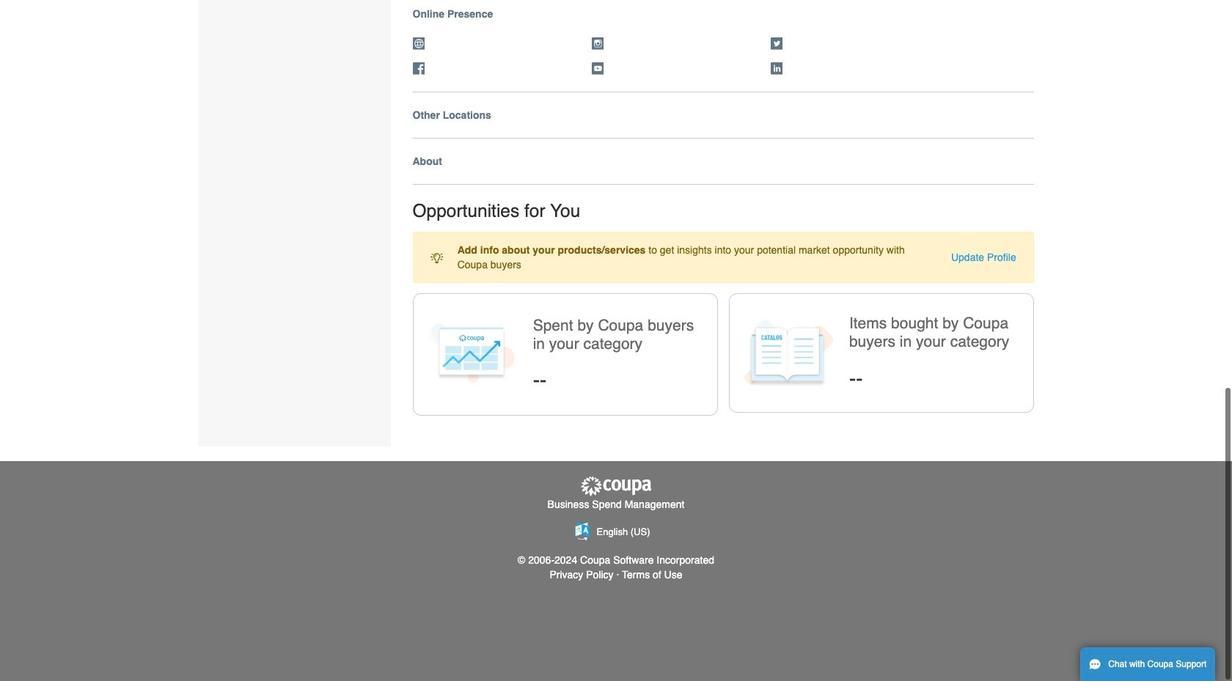 Task type: describe. For each thing, give the bounding box(es) containing it.
coupa supplier portal image
[[580, 477, 653, 497]]



Task type: vqa. For each thing, say whether or not it's contained in the screenshot.
alert
yes



Task type: locate. For each thing, give the bounding box(es) containing it.
alert
[[413, 232, 1035, 283]]



